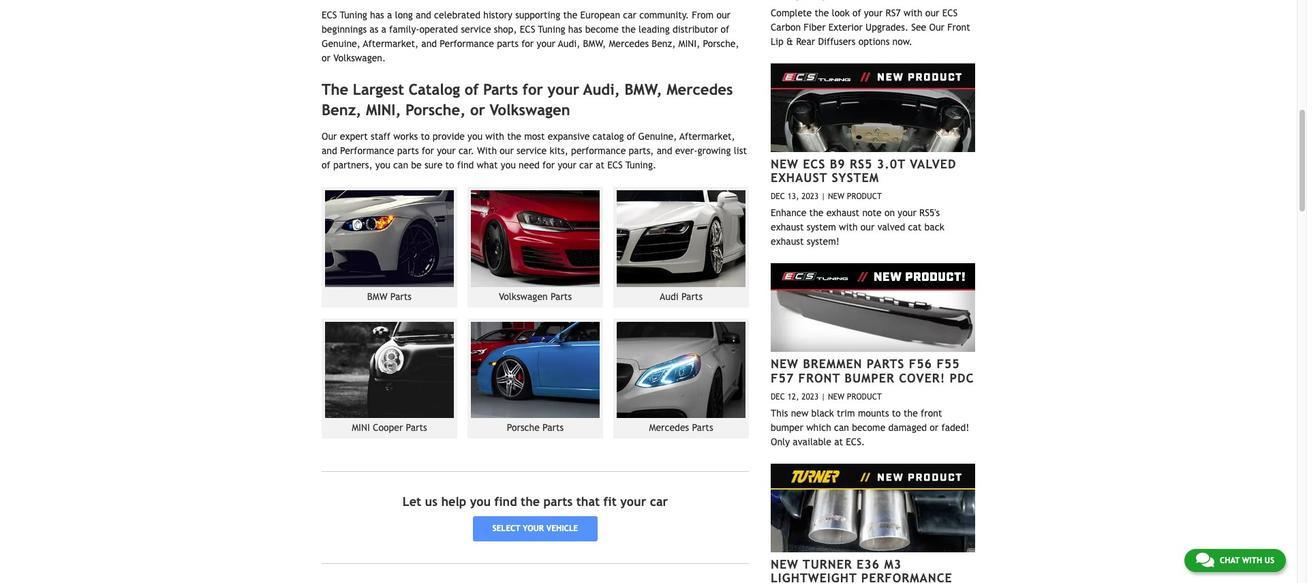 Task type: locate. For each thing, give the bounding box(es) containing it.
audi parts link
[[614, 187, 749, 307]]

celebrated
[[434, 10, 481, 21]]

new up trim
[[828, 392, 845, 401]]

cooper
[[373, 422, 403, 433]]

0 horizontal spatial aftermarket,
[[363, 38, 419, 49]]

with right system
[[839, 222, 858, 233]]

only
[[771, 436, 790, 447]]

volkswagen parts link
[[468, 187, 603, 307]]

to right sure
[[446, 159, 455, 170]]

expansive
[[548, 131, 590, 142]]

the left most
[[507, 131, 522, 142]]

bmw
[[367, 291, 388, 302]]

new inside new ecs b9 rs5 3.0t valved exhaust system
[[771, 157, 799, 171]]

2 vertical spatial mercedes
[[650, 422, 690, 433]]

largest
[[353, 81, 404, 98]]

1 vertical spatial car
[[580, 159, 593, 170]]

0 vertical spatial exhaust
[[827, 207, 860, 218]]

0 vertical spatial or
[[322, 53, 331, 64]]

0 horizontal spatial parts
[[397, 145, 419, 156]]

of right 'distributor'
[[721, 24, 730, 35]]

the up damaged
[[904, 408, 918, 419]]

0 vertical spatial our
[[930, 22, 945, 33]]

dec for new ecs b9 rs5 3.0t valved exhaust system
[[771, 192, 786, 201]]

staff
[[371, 131, 391, 142]]

growing
[[698, 145, 731, 156]]

0 horizontal spatial bmw,
[[583, 38, 606, 49]]

to up damaged
[[892, 408, 901, 419]]

parts inside ecs tuning has a long and celebrated history supporting the european car community. from our beginnings as a family-operated service shop, ecs tuning has become the leading distributor of genuine, aftermarket, and performance parts for your audi, bmw, mercedes benz, mini, porsche, or volkswagen.
[[497, 38, 519, 49]]

need
[[519, 159, 540, 170]]

0 vertical spatial has
[[370, 10, 384, 21]]

of right look
[[853, 7, 862, 18]]

you right help
[[470, 495, 491, 509]]

with up with
[[486, 131, 505, 142]]

performance inside ecs tuning has a long and celebrated history supporting the european car community. from our beginnings as a family-operated service shop, ecs tuning has become the leading distributor of genuine, aftermarket, and performance parts for your audi, bmw, mercedes benz, mini, porsche, or volkswagen.
[[440, 38, 494, 49]]

0 vertical spatial |
[[822, 192, 826, 201]]

2 horizontal spatial car
[[650, 495, 668, 509]]

0 horizontal spatial find
[[457, 159, 474, 170]]

2 vertical spatial exhaust
[[771, 236, 804, 247]]

available
[[793, 436, 832, 447]]

our right with
[[500, 145, 514, 156]]

new ecs b9 rs5 3.0t valved exhaust system link
[[771, 157, 957, 185]]

european
[[581, 10, 621, 21]]

or inside the largest catalog of parts for your audi, bmw, mercedes benz, mini, porsche, or volkswagen
[[470, 101, 485, 119]]

| up black
[[822, 392, 826, 401]]

audi, down 'supporting'
[[558, 38, 581, 49]]

find up the select
[[495, 495, 517, 509]]

community.
[[640, 10, 690, 21]]

car right fit
[[650, 495, 668, 509]]

2 dec from the top
[[771, 392, 786, 401]]

1 horizontal spatial tuning
[[538, 24, 566, 35]]

our inside dec 13, 2023 | new product enhance the exhaust note on your rs5's exhaust system with our valved cat back exhaust system!
[[861, 222, 875, 233]]

2 horizontal spatial or
[[930, 422, 939, 433]]

0 vertical spatial genuine,
[[322, 38, 361, 49]]

a right "as"
[[382, 24, 387, 35]]

1 vertical spatial audi,
[[584, 81, 620, 98]]

be
[[411, 159, 422, 170]]

mini, down 'distributor'
[[679, 38, 701, 49]]

dec inside dec 13, 2023 | new product enhance the exhaust note on your rs5's exhaust system with our valved cat back exhaust system!
[[771, 192, 786, 201]]

porsche, down catalog
[[406, 101, 466, 119]]

1 vertical spatial performance
[[340, 145, 395, 156]]

parts inside new bremmen parts f56 f55 f57  front bumper cover! pdc
[[867, 357, 905, 371]]

0 horizontal spatial service
[[461, 24, 491, 35]]

service inside our expert staff works to provide you with the most expansive catalog of genuine, aftermarket, and performance parts for your car. with our service kits, performance parts, and ever-growing list of partners, you can be sure to find what you need for your car at ecs tuning.
[[517, 145, 547, 156]]

parts inside audi parts 'link'
[[682, 291, 703, 302]]

genuine, up parts,
[[639, 131, 677, 142]]

0 vertical spatial mini,
[[679, 38, 701, 49]]

1 horizontal spatial can
[[835, 422, 850, 433]]

new inside dec 12, 2023 | new product this new black trim mounts to the front bumper which can become damaged or faded! only available at ecs.
[[828, 392, 845, 401]]

aftermarket, down family-
[[363, 38, 419, 49]]

1 horizontal spatial has
[[569, 24, 583, 35]]

front inside complete the look of your rs7 with our ecs carbon fiber exterior upgrades. see our front lip & rear diffusers options now.
[[948, 22, 971, 33]]

1 horizontal spatial to
[[446, 159, 455, 170]]

1 horizontal spatial a
[[387, 10, 392, 21]]

a left "long"
[[387, 10, 392, 21]]

the inside dec 13, 2023 | new product enhance the exhaust note on your rs5's exhaust system with our valved cat back exhaust system!
[[810, 207, 824, 218]]

audi,
[[558, 38, 581, 49], [584, 81, 620, 98]]

sure
[[425, 159, 443, 170]]

your down "let us help you find the parts that fit your     car"
[[523, 524, 544, 533]]

to inside dec 12, 2023 | new product this new black trim mounts to the front bumper which can become damaged or faded! only available at ecs.
[[892, 408, 901, 419]]

1 vertical spatial mercedes
[[667, 81, 733, 98]]

dec inside dec 12, 2023 | new product this new black trim mounts to the front bumper which can become damaged or faded! only available at ecs.
[[771, 392, 786, 401]]

find
[[457, 159, 474, 170], [495, 495, 517, 509]]

1 vertical spatial can
[[835, 422, 850, 433]]

1 horizontal spatial front
[[948, 22, 971, 33]]

ecs up the beginnings
[[322, 10, 337, 21]]

porsche,
[[703, 38, 740, 49], [406, 101, 466, 119]]

faded!
[[942, 422, 970, 433]]

benz, down the
[[322, 101, 362, 119]]

your right fit
[[621, 495, 647, 509]]

car down performance
[[580, 159, 593, 170]]

1 vertical spatial new
[[828, 392, 845, 401]]

porsche, inside the largest catalog of parts for your audi, bmw, mercedes benz, mini, porsche, or volkswagen
[[406, 101, 466, 119]]

beginnings
[[322, 24, 367, 35]]

tuning up the beginnings
[[340, 10, 367, 21]]

1 vertical spatial our
[[322, 131, 337, 142]]

can inside our expert staff works to provide you with the most expansive catalog of genuine, aftermarket, and performance parts for your car. with our service kits, performance parts, and ever-growing list of partners, you can be sure to find what you need for your car at ecs tuning.
[[394, 159, 408, 170]]

your inside dec 13, 2023 | new product enhance the exhaust note on your rs5's exhaust system with our valved cat back exhaust system!
[[898, 207, 917, 218]]

front inside new bremmen parts f56 f55 f57  front bumper cover! pdc
[[799, 371, 841, 385]]

our
[[930, 22, 945, 33], [322, 131, 337, 142]]

1 horizontal spatial service
[[517, 145, 547, 156]]

product inside dec 12, 2023 | new product this new black trim mounts to the front bumper which can become damaged or faded! only available at ecs.
[[847, 392, 882, 401]]

0 vertical spatial to
[[421, 131, 430, 142]]

chat with us link
[[1185, 549, 1287, 572]]

the
[[815, 7, 829, 18], [564, 10, 578, 21], [622, 24, 636, 35], [507, 131, 522, 142], [810, 207, 824, 218], [904, 408, 918, 419], [521, 495, 540, 509]]

of inside the largest catalog of parts for your audi, bmw, mercedes benz, mini, porsche, or volkswagen
[[465, 81, 479, 98]]

0 vertical spatial become
[[586, 24, 619, 35]]

aftermarket, inside ecs tuning has a long and celebrated history supporting the european car community. from our beginnings as a family-operated service shop, ecs tuning has become the leading distributor of genuine, aftermarket, and performance parts for your audi, bmw, mercedes benz, mini, porsche, or volkswagen.
[[363, 38, 419, 49]]

benz, inside ecs tuning has a long and celebrated history supporting the european car community. from our beginnings as a family-operated service shop, ecs tuning has become the leading distributor of genuine, aftermarket, and performance parts for your audi, bmw, mercedes benz, mini, porsche, or volkswagen.
[[652, 38, 676, 49]]

0 horizontal spatial mini,
[[366, 101, 401, 119]]

1 vertical spatial 2023
[[802, 392, 819, 401]]

1 vertical spatial new
[[771, 357, 799, 371]]

2023 right 13,
[[802, 192, 819, 201]]

to
[[421, 131, 430, 142], [446, 159, 455, 170], [892, 408, 901, 419]]

ecs right the rs7
[[943, 7, 958, 18]]

our down note
[[861, 222, 875, 233]]

or inside ecs tuning has a long and celebrated history supporting the european car community. from our beginnings as a family-operated service shop, ecs tuning has become the leading distributor of genuine, aftermarket, and performance parts for your audi, bmw, mercedes benz, mini, porsche, or volkswagen.
[[322, 53, 331, 64]]

of up parts,
[[627, 131, 636, 142]]

1 horizontal spatial aftermarket,
[[680, 131, 736, 142]]

system
[[832, 170, 880, 185]]

0 vertical spatial mercedes
[[609, 38, 649, 49]]

or up with
[[470, 101, 485, 119]]

our up see
[[926, 7, 940, 18]]

1 vertical spatial porsche,
[[406, 101, 466, 119]]

new inside dec 13, 2023 | new product enhance the exhaust note on your rs5's exhaust system with our valved cat back exhaust system!
[[828, 192, 845, 201]]

your inside complete the look of your rs7 with our ecs carbon fiber exterior upgrades. see our front lip & rear diffusers options now.
[[865, 7, 883, 18]]

1 horizontal spatial our
[[930, 22, 945, 33]]

can left be
[[394, 159, 408, 170]]

2 vertical spatial or
[[930, 422, 939, 433]]

your up upgrades.
[[865, 7, 883, 18]]

become down mounts
[[853, 422, 886, 433]]

1 horizontal spatial or
[[470, 101, 485, 119]]

new inside new bremmen parts f56 f55 f57  front bumper cover! pdc
[[771, 357, 799, 371]]

the up fiber
[[815, 7, 829, 18]]

0 vertical spatial tuning
[[340, 10, 367, 21]]

look
[[832, 7, 850, 18]]

0 vertical spatial aftermarket,
[[363, 38, 419, 49]]

benz, down the leading
[[652, 38, 676, 49]]

the
[[322, 81, 349, 98]]

1 horizontal spatial at
[[835, 436, 844, 447]]

0 vertical spatial car
[[623, 10, 637, 21]]

new for system
[[828, 192, 845, 201]]

for down 'supporting'
[[522, 38, 534, 49]]

of right catalog
[[465, 81, 479, 98]]

1 | from the top
[[822, 192, 826, 201]]

1 horizontal spatial parts
[[497, 38, 519, 49]]

audi, up catalog
[[584, 81, 620, 98]]

ecs left b9
[[803, 157, 826, 171]]

new ecs b9 rs5 3.0t valved exhaust system
[[771, 157, 957, 185]]

2 | from the top
[[822, 392, 826, 401]]

diffusers
[[819, 36, 856, 47]]

0 horizontal spatial become
[[586, 24, 619, 35]]

at inside dec 12, 2023 | new product this new black trim mounts to the front bumper which can become damaged or faded! only available at ecs.
[[835, 436, 844, 447]]

history
[[484, 10, 513, 21]]

| right 13,
[[822, 192, 826, 201]]

enhance
[[771, 207, 807, 218]]

product for system
[[847, 192, 882, 201]]

your inside button
[[523, 524, 544, 533]]

parts up vehicle on the left bottom
[[544, 495, 573, 509]]

can down trim
[[835, 422, 850, 433]]

ecs down 'supporting'
[[520, 24, 536, 35]]

1 product from the top
[[847, 192, 882, 201]]

0 vertical spatial performance
[[440, 38, 494, 49]]

front
[[948, 22, 971, 33], [799, 371, 841, 385]]

tuning
[[340, 10, 367, 21], [538, 24, 566, 35]]

2023 inside dec 12, 2023 | new product this new black trim mounts to the front bumper which can become damaged or faded! only available at ecs.
[[802, 392, 819, 401]]

porsche, down 'distributor'
[[703, 38, 740, 49]]

0 vertical spatial new
[[828, 192, 845, 201]]

1 vertical spatial tuning
[[538, 24, 566, 35]]

find down car.
[[457, 159, 474, 170]]

0 vertical spatial product
[[847, 192, 882, 201]]

0 vertical spatial porsche,
[[703, 38, 740, 49]]

with inside dec 13, 2023 | new product enhance the exhaust note on your rs5's exhaust system with our valved cat back exhaust system!
[[839, 222, 858, 233]]

0 vertical spatial bmw,
[[583, 38, 606, 49]]

parts inside the porsche parts link
[[543, 422, 564, 433]]

dec 12, 2023 | new product this new black trim mounts to the front bumper which can become damaged or faded! only available at ecs.
[[771, 392, 970, 447]]

distributor
[[673, 24, 718, 35]]

or up the
[[322, 53, 331, 64]]

mercedes parts
[[650, 422, 714, 433]]

chat
[[1221, 556, 1241, 565]]

new
[[828, 192, 845, 201], [828, 392, 845, 401], [771, 557, 799, 571]]

become inside ecs tuning has a long and celebrated history supporting the european car community. from our beginnings as a family-operated service shop, ecs tuning has become the leading distributor of genuine, aftermarket, and performance parts for your audi, bmw, mercedes benz, mini, porsche, or volkswagen.
[[586, 24, 619, 35]]

parts down shop,
[[497, 38, 519, 49]]

ecs tuning has a long and celebrated history supporting the european car community. from our beginnings as a family-operated service shop, ecs tuning has become the leading distributor of genuine, aftermarket, and performance parts for your audi, bmw, mercedes benz, mini, porsche, or volkswagen.
[[322, 10, 740, 64]]

the up select your vehicle button
[[521, 495, 540, 509]]

become inside dec 12, 2023 | new product this new black trim mounts to the front bumper which can become damaged or faded! only available at ecs.
[[853, 422, 886, 433]]

volkswagen inside the largest catalog of parts for your audi, bmw, mercedes benz, mini, porsche, or volkswagen
[[490, 101, 571, 119]]

ever-
[[676, 145, 698, 156]]

mini,
[[679, 38, 701, 49], [366, 101, 401, 119]]

ecs inside new ecs b9 rs5 3.0t valved exhaust system
[[803, 157, 826, 171]]

ecs inside our expert staff works to provide you with the most expansive catalog of genuine, aftermarket, and performance parts for your car. with our service kits, performance parts, and ever-growing list of partners, you can be sure to find what you need for your car at ecs tuning.
[[608, 159, 623, 170]]

2023 inside dec 13, 2023 | new product enhance the exhaust note on your rs5's exhaust system with our valved cat back exhaust system!
[[802, 192, 819, 201]]

for inside ecs tuning has a long and celebrated history supporting the european car community. from our beginnings as a family-operated service shop, ecs tuning has become the leading distributor of genuine, aftermarket, and performance parts for your audi, bmw, mercedes benz, mini, porsche, or volkswagen.
[[522, 38, 534, 49]]

with up see
[[904, 7, 923, 18]]

0 vertical spatial find
[[457, 159, 474, 170]]

system
[[807, 222, 837, 233]]

at
[[596, 159, 605, 170], [835, 436, 844, 447]]

service down celebrated
[[461, 24, 491, 35]]

0 vertical spatial new
[[771, 157, 799, 171]]

1 horizontal spatial performance
[[440, 38, 494, 49]]

our right see
[[930, 22, 945, 33]]

or inside dec 12, 2023 | new product this new black trim mounts to the front bumper which can become damaged or faded! only available at ecs.
[[930, 422, 939, 433]]

vehicle
[[547, 524, 579, 533]]

new up 13,
[[771, 157, 799, 171]]

1 vertical spatial product
[[847, 392, 882, 401]]

new left turner
[[771, 557, 799, 571]]

the inside dec 12, 2023 | new product this new black trim mounts to the front bumper which can become damaged or faded! only available at ecs.
[[904, 408, 918, 419]]

1 vertical spatial benz,
[[322, 101, 362, 119]]

1 vertical spatial at
[[835, 436, 844, 447]]

has
[[370, 10, 384, 21], [569, 24, 583, 35]]

our right from on the top right
[[717, 10, 731, 21]]

turner
[[803, 557, 853, 571]]

mercedes inside ecs tuning has a long and celebrated history supporting the european car community. from our beginnings as a family-operated service shop, ecs tuning has become the leading distributor of genuine, aftermarket, and performance parts for your audi, bmw, mercedes benz, mini, porsche, or volkswagen.
[[609, 38, 649, 49]]

valved
[[878, 222, 906, 233]]

0 vertical spatial volkswagen
[[490, 101, 571, 119]]

list
[[734, 145, 747, 156]]

0 horizontal spatial has
[[370, 10, 384, 21]]

a
[[387, 10, 392, 21], [382, 24, 387, 35]]

1 vertical spatial or
[[470, 101, 485, 119]]

product up mounts
[[847, 392, 882, 401]]

and left ever-
[[657, 145, 673, 156]]

at down performance
[[596, 159, 605, 170]]

0 horizontal spatial performance
[[340, 145, 395, 156]]

performance down celebrated
[[440, 38, 494, 49]]

0 horizontal spatial at
[[596, 159, 605, 170]]

front
[[921, 408, 943, 419]]

0 horizontal spatial porsche,
[[406, 101, 466, 119]]

aftermarket, up growing
[[680, 131, 736, 142]]

the inside complete the look of your rs7 with our ecs carbon fiber exterior upgrades. see our front lip & rear diffusers options now.
[[815, 7, 829, 18]]

select
[[493, 524, 521, 533]]

0 horizontal spatial audi,
[[558, 38, 581, 49]]

has down european
[[569, 24, 583, 35]]

genuine, down the beginnings
[[322, 38, 361, 49]]

0 horizontal spatial or
[[322, 53, 331, 64]]

your down 'supporting'
[[537, 38, 556, 49]]

become down european
[[586, 24, 619, 35]]

new ecs b9 rs5 3.0t valved exhaust system image
[[771, 63, 976, 152]]

parts down works at the left
[[397, 145, 419, 156]]

1 vertical spatial parts
[[397, 145, 419, 156]]

1 horizontal spatial become
[[853, 422, 886, 433]]

mini, down largest
[[366, 101, 401, 119]]

bmw, up parts,
[[625, 81, 663, 98]]

2 new from the top
[[771, 357, 799, 371]]

0 vertical spatial dec
[[771, 192, 786, 201]]

0 vertical spatial a
[[387, 10, 392, 21]]

for up most
[[523, 81, 543, 98]]

1 vertical spatial mini,
[[366, 101, 401, 119]]

1 horizontal spatial mini,
[[679, 38, 701, 49]]

front up 12,
[[799, 371, 841, 385]]

new
[[771, 157, 799, 171], [771, 357, 799, 371]]

mercedes
[[609, 38, 649, 49], [667, 81, 733, 98], [650, 422, 690, 433]]

0 vertical spatial at
[[596, 159, 605, 170]]

of inside ecs tuning has a long and celebrated history supporting the european car community. from our beginnings as a family-operated service shop, ecs tuning has become the leading distributor of genuine, aftermarket, and performance parts for your audi, bmw, mercedes benz, mini, porsche, or volkswagen.
[[721, 24, 730, 35]]

0 vertical spatial front
[[948, 22, 971, 33]]

0 vertical spatial service
[[461, 24, 491, 35]]

partners,
[[333, 159, 373, 170]]

to right works at the left
[[421, 131, 430, 142]]

1 2023 from the top
[[802, 192, 819, 201]]

1 new from the top
[[771, 157, 799, 171]]

mini, inside ecs tuning has a long and celebrated history supporting the european car community. from our beginnings as a family-operated service shop, ecs tuning has become the leading distributor of genuine, aftermarket, and performance parts for your audi, bmw, mercedes benz, mini, porsche, or volkswagen.
[[679, 38, 701, 49]]

b9
[[830, 157, 846, 171]]

0 horizontal spatial can
[[394, 159, 408, 170]]

dec
[[771, 192, 786, 201], [771, 392, 786, 401]]

your inside ecs tuning has a long and celebrated history supporting the european car community. from our beginnings as a family-operated service shop, ecs tuning has become the leading distributor of genuine, aftermarket, and performance parts for your audi, bmw, mercedes benz, mini, porsche, or volkswagen.
[[537, 38, 556, 49]]

0 vertical spatial audi,
[[558, 38, 581, 49]]

0 vertical spatial benz,
[[652, 38, 676, 49]]

1 vertical spatial to
[[446, 159, 455, 170]]

has up "as"
[[370, 10, 384, 21]]

front right see
[[948, 22, 971, 33]]

black
[[812, 408, 835, 419]]

car inside our expert staff works to provide you with the most expansive catalog of genuine, aftermarket, and performance parts for your car. with our service kits, performance parts, and ever-growing list of partners, you can be sure to find what you need for your car at ecs tuning.
[[580, 159, 593, 170]]

0 horizontal spatial a
[[382, 24, 387, 35]]

2 vertical spatial to
[[892, 408, 901, 419]]

dec 13, 2023 | new product enhance the exhaust note on your rs5's exhaust system with our valved cat back exhaust system!
[[771, 192, 945, 247]]

0 horizontal spatial our
[[322, 131, 337, 142]]

service up need
[[517, 145, 547, 156]]

1 horizontal spatial car
[[623, 10, 637, 21]]

| inside dec 13, 2023 | new product enhance the exhaust note on your rs5's exhaust system with our valved cat back exhaust system!
[[822, 192, 826, 201]]

| inside dec 12, 2023 | new product this new black trim mounts to the front bumper which can become damaged or faded! only available at ecs.
[[822, 392, 826, 401]]

0 horizontal spatial front
[[799, 371, 841, 385]]

2 vertical spatial parts
[[544, 495, 573, 509]]

1 horizontal spatial benz,
[[652, 38, 676, 49]]

1 vertical spatial bmw,
[[625, 81, 663, 98]]

you up car.
[[468, 131, 483, 142]]

2 vertical spatial new
[[771, 557, 799, 571]]

1 vertical spatial dec
[[771, 392, 786, 401]]

1 vertical spatial become
[[853, 422, 886, 433]]

carbon
[[771, 22, 801, 33]]

what
[[477, 159, 498, 170]]

car.
[[459, 145, 475, 156]]

product inside dec 13, 2023 | new product enhance the exhaust note on your rs5's exhaust system with our valved cat back exhaust system!
[[847, 192, 882, 201]]

genuine, inside ecs tuning has a long and celebrated history supporting the european car community. from our beginnings as a family-operated service shop, ecs tuning has become the leading distributor of genuine, aftermarket, and performance parts for your audi, bmw, mercedes benz, mini, porsche, or volkswagen.
[[322, 38, 361, 49]]

ecs down performance
[[608, 159, 623, 170]]

1 vertical spatial aftermarket,
[[680, 131, 736, 142]]

our
[[926, 7, 940, 18], [717, 10, 731, 21], [500, 145, 514, 156], [861, 222, 875, 233]]

dec left 12,
[[771, 392, 786, 401]]

new turner e36 m3 lightweight performance exhaust image
[[771, 464, 976, 552]]

audi, inside the largest catalog of parts for your audi, bmw, mercedes benz, mini, porsche, or volkswagen
[[584, 81, 620, 98]]

product for bumper
[[847, 392, 882, 401]]

options
[[859, 36, 890, 47]]

dec left 13,
[[771, 192, 786, 201]]

1 dec from the top
[[771, 192, 786, 201]]

product
[[847, 192, 882, 201], [847, 392, 882, 401]]

can
[[394, 159, 408, 170], [835, 422, 850, 433]]

or
[[322, 53, 331, 64], [470, 101, 485, 119], [930, 422, 939, 433]]

the up system
[[810, 207, 824, 218]]

and up partners,
[[322, 145, 337, 156]]

or down "front"
[[930, 422, 939, 433]]

1 horizontal spatial bmw,
[[625, 81, 663, 98]]

porsche
[[507, 422, 540, 433]]

performance down expert
[[340, 145, 395, 156]]

for down kits,
[[543, 159, 555, 170]]

new up 12,
[[771, 357, 799, 371]]

new for bumper
[[828, 392, 845, 401]]

genuine,
[[322, 38, 361, 49], [639, 131, 677, 142]]

2 2023 from the top
[[802, 392, 819, 401]]

at inside our expert staff works to provide you with the most expansive catalog of genuine, aftermarket, and performance parts for your car. with our service kits, performance parts, and ever-growing list of partners, you can be sure to find what you need for your car at ecs tuning.
[[596, 159, 605, 170]]

1 horizontal spatial audi,
[[584, 81, 620, 98]]

2023 for front
[[802, 392, 819, 401]]

bmw, down european
[[583, 38, 606, 49]]

back
[[925, 222, 945, 233]]

become
[[586, 24, 619, 35], [853, 422, 886, 433]]

product up note
[[847, 192, 882, 201]]

bmw, inside ecs tuning has a long and celebrated history supporting the european car community. from our beginnings as a family-operated service shop, ecs tuning has become the leading distributor of genuine, aftermarket, and performance parts for your audi, bmw, mercedes benz, mini, porsche, or volkswagen.
[[583, 38, 606, 49]]

car
[[623, 10, 637, 21], [580, 159, 593, 170], [650, 495, 668, 509]]

2 product from the top
[[847, 392, 882, 401]]

parts inside mercedes parts "link"
[[692, 422, 714, 433]]

tuning down 'supporting'
[[538, 24, 566, 35]]

porsche parts
[[507, 422, 564, 433]]

1 vertical spatial find
[[495, 495, 517, 509]]

our left expert
[[322, 131, 337, 142]]



Task type: vqa. For each thing, say whether or not it's contained in the screenshot.
Product within the Dec 12, 2023 | New Product This new black trim mounts to the front bumper which can become damaged or faded! Only available at ECS.
yes



Task type: describe. For each thing, give the bounding box(es) containing it.
ecs inside complete the look of your rs7 with our ecs carbon fiber exterior upgrades. see our front lip & rear diffusers options now.
[[943, 7, 958, 18]]

most
[[525, 131, 545, 142]]

1 vertical spatial exhaust
[[771, 222, 804, 233]]

genuine, inside our expert staff works to provide you with the most expansive catalog of genuine, aftermarket, and performance parts for your car. with our service kits, performance parts, and ever-growing list of partners, you can be sure to find what you need for your car at ecs tuning.
[[639, 131, 677, 142]]

expert
[[340, 131, 368, 142]]

works
[[394, 131, 418, 142]]

mini, inside the largest catalog of parts for your audi, bmw, mercedes benz, mini, porsche, or volkswagen
[[366, 101, 401, 119]]

1 horizontal spatial find
[[495, 495, 517, 509]]

from
[[692, 10, 714, 21]]

cover!
[[900, 371, 946, 385]]

parts inside mini cooper parts link
[[406, 422, 427, 433]]

2 vertical spatial car
[[650, 495, 668, 509]]

your down kits,
[[558, 159, 577, 170]]

rs5's
[[920, 207, 941, 218]]

volkswagen parts
[[499, 291, 572, 302]]

for up sure
[[422, 145, 434, 156]]

new
[[791, 408, 809, 419]]

and down operated
[[422, 38, 437, 49]]

1 vertical spatial has
[[569, 24, 583, 35]]

provide
[[433, 131, 465, 142]]

with
[[477, 145, 497, 156]]

audi parts
[[660, 291, 703, 302]]

find inside our expert staff works to provide you with the most expansive catalog of genuine, aftermarket, and performance parts for your car. with our service kits, performance parts, and ever-growing list of partners, you can be sure to find what you need for your car at ecs tuning.
[[457, 159, 474, 170]]

family-
[[389, 24, 420, 35]]

1 vertical spatial volkswagen
[[499, 291, 548, 302]]

new bremmen parts f56 f55 f57  front bumper cover! pdc image
[[771, 263, 976, 352]]

comments image
[[1197, 552, 1215, 568]]

0 horizontal spatial to
[[421, 131, 430, 142]]

car inside ecs tuning has a long and celebrated history supporting the european car community. from our beginnings as a family-operated service shop, ecs tuning has become the leading distributor of genuine, aftermarket, and performance parts for your audi, bmw, mercedes benz, mini, porsche, or volkswagen.
[[623, 10, 637, 21]]

new bremmen parts f56 f55 f57  front bumper cover! pdc
[[771, 357, 975, 385]]

| for exhaust
[[822, 192, 826, 201]]

parts inside bmw parts link
[[391, 291, 412, 302]]

let
[[403, 495, 422, 509]]

valved
[[910, 157, 957, 171]]

new turner e36 m3 lightweight performanc
[[771, 557, 953, 583]]

tuning.
[[626, 159, 657, 170]]

service inside ecs tuning has a long and celebrated history supporting the european car community. from our beginnings as a family-operated service shop, ecs tuning has become the leading distributor of genuine, aftermarket, and performance parts for your audi, bmw, mercedes benz, mini, porsche, or volkswagen.
[[461, 24, 491, 35]]

and right "long"
[[416, 10, 432, 21]]

can inside dec 12, 2023 | new product this new black trim mounts to the front bumper which can become damaged or faded! only available at ecs.
[[835, 422, 850, 433]]

upgrades.
[[866, 22, 909, 33]]

mini
[[352, 422, 370, 433]]

new bremmen parts f56 f55 f57  front bumper cover! pdc link
[[771, 357, 975, 385]]

pdc
[[950, 371, 975, 385]]

supporting
[[516, 10, 561, 21]]

see
[[912, 22, 927, 33]]

ecs.
[[846, 436, 865, 447]]

mercedes inside the largest catalog of parts for your audi, bmw, mercedes benz, mini, porsche, or volkswagen
[[667, 81, 733, 98]]

for inside the largest catalog of parts for your audi, bmw, mercedes benz, mini, porsche, or volkswagen
[[523, 81, 543, 98]]

parts inside volkswagen parts link
[[551, 291, 572, 302]]

with inside our expert staff works to provide you with the most expansive catalog of genuine, aftermarket, and performance parts for your car. with our service kits, performance parts, and ever-growing list of partners, you can be sure to find what you need for your car at ecs tuning.
[[486, 131, 505, 142]]

our inside our expert staff works to provide you with the most expansive catalog of genuine, aftermarket, and performance parts for your car. with our service kits, performance parts, and ever-growing list of partners, you can be sure to find what you need for your car at ecs tuning.
[[500, 145, 514, 156]]

exhaust
[[771, 170, 828, 185]]

bumper
[[845, 371, 895, 385]]

exterior
[[829, 22, 863, 33]]

complete the look of your rs7 with our ecs carbon fiber exterior upgrades. see our front lip & rear diffusers options now.
[[771, 7, 971, 47]]

complete
[[771, 7, 812, 18]]

parts inside our expert staff works to provide you with the most expansive catalog of genuine, aftermarket, and performance parts for your car. with our service kits, performance parts, and ever-growing list of partners, you can be sure to find what you need for your car at ecs tuning.
[[397, 145, 419, 156]]

you left need
[[501, 159, 516, 170]]

our inside our expert staff works to provide you with the most expansive catalog of genuine, aftermarket, and performance parts for your car. with our service kits, performance parts, and ever-growing list of partners, you can be sure to find what you need for your car at ecs tuning.
[[322, 131, 337, 142]]

fiber
[[804, 22, 826, 33]]

f57
[[771, 371, 795, 385]]

lip
[[771, 36, 784, 47]]

mercedes parts link
[[614, 318, 749, 439]]

you down staff at top left
[[376, 159, 391, 170]]

rs5
[[850, 157, 873, 171]]

volkswagen.
[[334, 53, 386, 64]]

2023 for exhaust
[[802, 192, 819, 201]]

the left the leading
[[622, 24, 636, 35]]

benz, inside the largest catalog of parts for your audi, bmw, mercedes benz, mini, porsche, or volkswagen
[[322, 101, 362, 119]]

13,
[[788, 192, 800, 201]]

our inside complete the look of your rs7 with our ecs carbon fiber exterior upgrades. see our front lip & rear diffusers options now.
[[930, 22, 945, 33]]

this
[[771, 408, 789, 419]]

let us help you find the parts that fit your     car
[[403, 495, 668, 509]]

rs7
[[886, 7, 901, 18]]

trim
[[837, 408, 856, 419]]

our expert staff works to provide you with the most expansive catalog of genuine, aftermarket, and performance parts for your car. with our service kits, performance parts, and ever-growing list of partners, you can be sure to find what you need for your car at ecs tuning.
[[322, 131, 747, 170]]

leading
[[639, 24, 670, 35]]

f55
[[937, 357, 961, 371]]

damaged
[[889, 422, 928, 433]]

mini cooper parts
[[352, 422, 427, 433]]

bumper
[[771, 422, 804, 433]]

operated
[[420, 24, 458, 35]]

parts,
[[629, 145, 654, 156]]

long
[[395, 10, 413, 21]]

us
[[425, 495, 438, 509]]

the left european
[[564, 10, 578, 21]]

performance
[[572, 145, 626, 156]]

3.0t
[[878, 157, 906, 171]]

lightweight
[[771, 571, 858, 583]]

performance inside our expert staff works to provide you with the most expansive catalog of genuine, aftermarket, and performance parts for your car. with our service kits, performance parts, and ever-growing list of partners, you can be sure to find what you need for your car at ecs tuning.
[[340, 145, 395, 156]]

new for exhaust
[[771, 157, 799, 171]]

bmw, inside the largest catalog of parts for your audi, bmw, mercedes benz, mini, porsche, or volkswagen
[[625, 81, 663, 98]]

parts inside the largest catalog of parts for your audi, bmw, mercedes benz, mini, porsche, or volkswagen
[[483, 81, 518, 98]]

of left partners,
[[322, 159, 331, 170]]

with inside complete the look of your rs7 with our ecs carbon fiber exterior upgrades. see our front lip & rear diffusers options now.
[[904, 7, 923, 18]]

mercedes inside "link"
[[650, 422, 690, 433]]

audi, inside ecs tuning has a long and celebrated history supporting the european car community. from our beginnings as a family-operated service shop, ecs tuning has become the leading distributor of genuine, aftermarket, and performance parts for your audi, bmw, mercedes benz, mini, porsche, or volkswagen.
[[558, 38, 581, 49]]

12,
[[788, 392, 800, 401]]

new turner e36 m3 lightweight performanc link
[[771, 557, 953, 583]]

our inside ecs tuning has a long and celebrated history supporting the european car community. from our beginnings as a family-operated service shop, ecs tuning has become the leading distributor of genuine, aftermarket, and performance parts for your audi, bmw, mercedes benz, mini, porsche, or volkswagen.
[[717, 10, 731, 21]]

| for front
[[822, 392, 826, 401]]

dec for new bremmen parts f56 f55 f57  front bumper cover! pdc
[[771, 392, 786, 401]]

the largest catalog of parts for your audi, bmw, mercedes benz, mini, porsche, or volkswagen
[[322, 81, 733, 119]]

rear
[[797, 36, 816, 47]]

new inside new turner e36 m3 lightweight performanc
[[771, 557, 799, 571]]

porsche, inside ecs tuning has a long and celebrated history supporting the european car community. from our beginnings as a family-operated service shop, ecs tuning has become the leading distributor of genuine, aftermarket, and performance parts for your audi, bmw, mercedes benz, mini, porsche, or volkswagen.
[[703, 38, 740, 49]]

our inside complete the look of your rs7 with our ecs carbon fiber exterior upgrades. see our front lip & rear diffusers options now.
[[926, 7, 940, 18]]

catalog
[[593, 131, 624, 142]]

the inside our expert staff works to provide you with the most expansive catalog of genuine, aftermarket, and performance parts for your car. with our service kits, performance parts, and ever-growing list of partners, you can be sure to find what you need for your car at ecs tuning.
[[507, 131, 522, 142]]

which
[[807, 422, 832, 433]]

bmw parts link
[[322, 187, 458, 307]]

select your vehicle
[[493, 524, 579, 533]]

&
[[787, 36, 794, 47]]

as
[[370, 24, 379, 35]]

aftermarket, inside our expert staff works to provide you with the most expansive catalog of genuine, aftermarket, and performance parts for your car. with our service kits, performance parts, and ever-growing list of partners, you can be sure to find what you need for your car at ecs tuning.
[[680, 131, 736, 142]]

porsche parts link
[[468, 318, 603, 439]]

0 horizontal spatial tuning
[[340, 10, 367, 21]]

your inside the largest catalog of parts for your audi, bmw, mercedes benz, mini, porsche, or volkswagen
[[548, 81, 580, 98]]

your down provide
[[437, 145, 456, 156]]

of inside complete the look of your rs7 with our ecs carbon fiber exterior upgrades. see our front lip & rear diffusers options now.
[[853, 7, 862, 18]]

with left us
[[1243, 556, 1263, 565]]

e36
[[857, 557, 880, 571]]

select your vehicle button
[[473, 516, 598, 541]]

new for front
[[771, 357, 799, 371]]

1 vertical spatial a
[[382, 24, 387, 35]]

mini cooper parts link
[[322, 318, 458, 439]]

f56
[[910, 357, 933, 371]]

audi
[[660, 291, 679, 302]]

fit
[[604, 495, 617, 509]]

system!
[[807, 236, 840, 247]]

cat
[[909, 222, 922, 233]]



